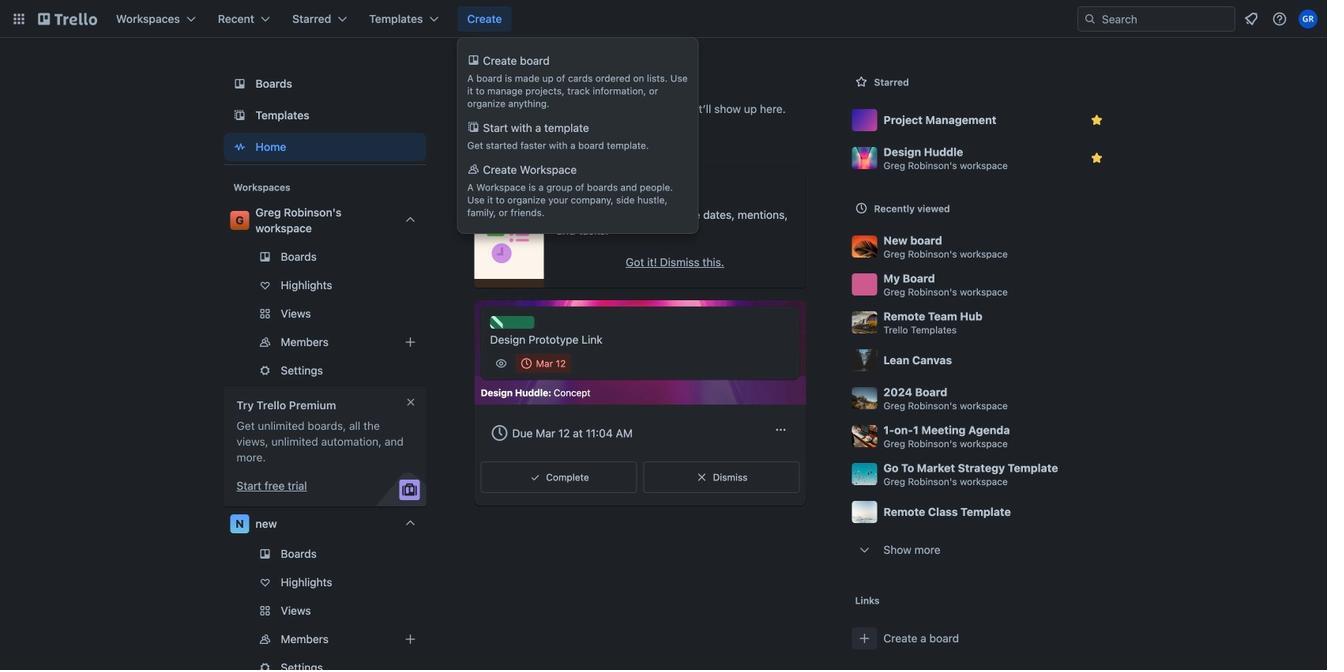 Task type: vqa. For each thing, say whether or not it's contained in the screenshot.
MORE
no



Task type: describe. For each thing, give the bounding box(es) containing it.
open information menu image
[[1272, 11, 1288, 27]]

click to unstar project management. it will be removed from your starred list. image
[[1089, 112, 1105, 128]]

click to unstar design huddle . it will be removed from your starred list. image
[[1089, 150, 1105, 166]]

add image
[[401, 630, 420, 649]]



Task type: locate. For each thing, give the bounding box(es) containing it.
search image
[[1084, 13, 1097, 25]]

back to home image
[[38, 6, 97, 32]]

color: green, title: none image
[[490, 316, 535, 329]]

template board image
[[230, 106, 249, 125]]

Search field
[[1097, 8, 1235, 30]]

greg robinson (gregrobinson96) image
[[1299, 9, 1318, 28]]

0 notifications image
[[1242, 9, 1261, 28]]

board image
[[230, 74, 249, 93]]

primary element
[[0, 0, 1327, 38]]

add image
[[401, 333, 420, 352]]

home image
[[230, 137, 249, 156]]



